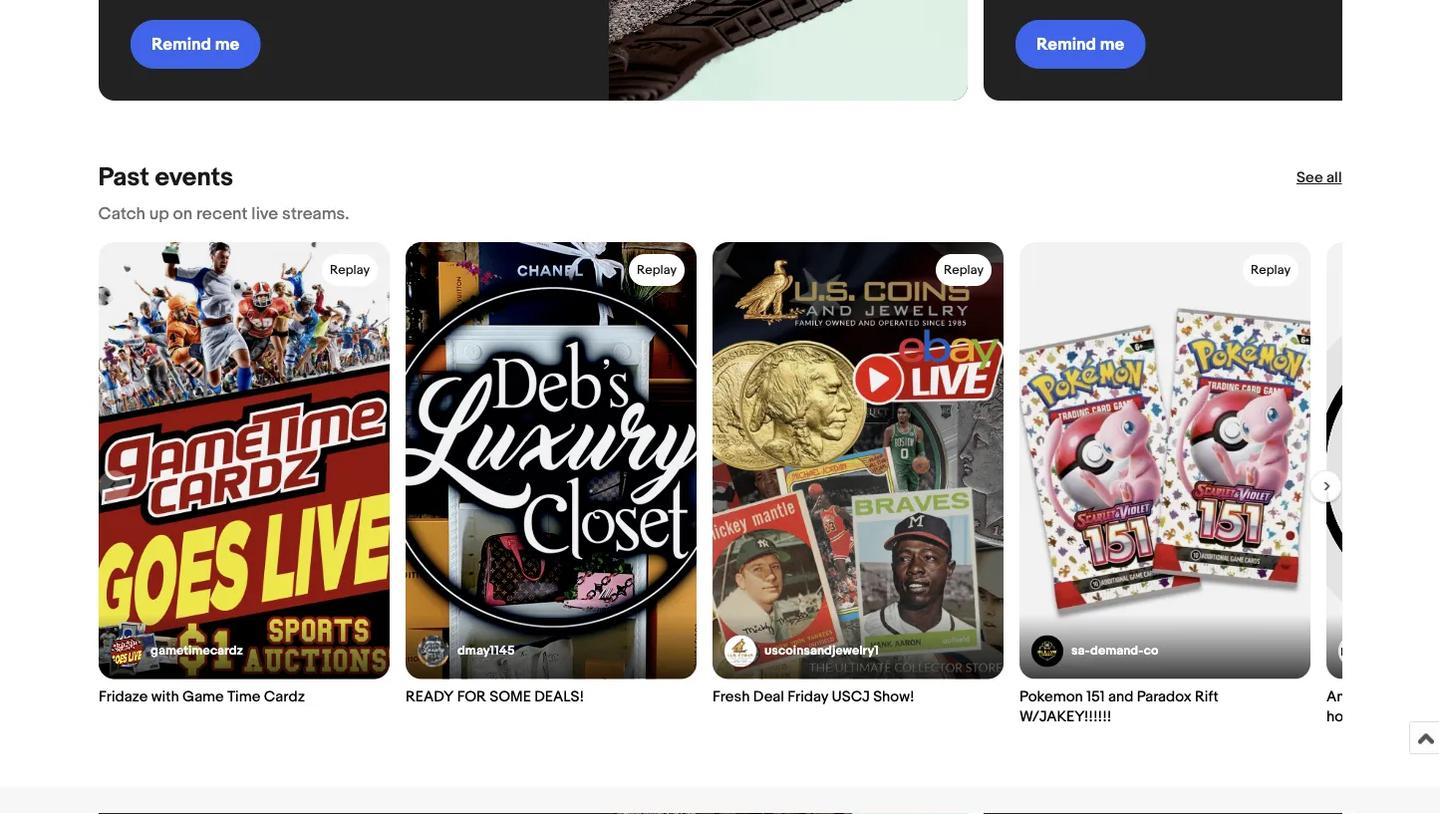 Task type: describe. For each thing, give the bounding box(es) containing it.
2 replay from the left
[[637, 262, 676, 277]]

cardz
[[263, 688, 305, 706]]

on
[[173, 203, 193, 224]]

past events
[[98, 162, 233, 193]]

sa demand co image
[[1031, 635, 1063, 667]]

fresh
[[712, 688, 750, 706]]

show!
[[873, 688, 914, 706]]

recent
[[196, 203, 248, 224]]

for
[[457, 688, 486, 706]]

anz comics 150 s
[[1326, 688, 1441, 726]]

151
[[1086, 688, 1105, 706]]

ready for some deals!
[[405, 688, 584, 706]]

dmay1145 link
[[417, 635, 515, 667]]

game
[[182, 688, 224, 706]]

fridaze with game time cardz
[[98, 688, 305, 706]]

see
[[1297, 169, 1324, 187]]

pokemon 151 and paradox rift w/jakey!!!!!!
[[1019, 688, 1219, 726]]

remind me for second remind me button
[[1036, 34, 1124, 55]]

1 remind me button from the left
[[130, 20, 260, 69]]

paradox
[[1137, 688, 1192, 706]]

with
[[151, 688, 179, 706]]

2 remind me button from the left
[[1015, 20, 1145, 69]]

catch
[[98, 203, 145, 224]]

sa-
[[1071, 643, 1090, 658]]

all
[[1327, 169, 1342, 187]]

demand-
[[1090, 643, 1144, 658]]

past
[[98, 162, 149, 193]]

live
[[251, 203, 278, 224]]

me for first remind me button from left
[[215, 34, 239, 55]]

deal
[[753, 688, 784, 706]]

gametimecardz link
[[110, 635, 243, 667]]

sa-demand-co link
[[1031, 635, 1159, 667]]

and
[[1108, 688, 1133, 706]]

catch up on recent live streams.
[[98, 203, 349, 224]]

dmay1145
[[457, 643, 515, 658]]

time
[[227, 688, 260, 706]]

comics
[[1357, 688, 1411, 706]]

talkin' kyx with 💸joe bank$💸 image
[[609, 0, 968, 101]]

gametimecardz image
[[110, 635, 142, 667]]

replay for show!
[[944, 262, 983, 277]]



Task type: vqa. For each thing, say whether or not it's contained in the screenshot.
Interest to the bottom
no



Task type: locate. For each thing, give the bounding box(es) containing it.
me for second remind me button
[[1100, 34, 1124, 55]]

ready
[[405, 688, 453, 706]]

see all link
[[1297, 168, 1342, 188]]

2 remind from the left
[[1036, 34, 1096, 55]]

remind me for first remind me button from left
[[151, 34, 239, 55]]

150
[[1414, 688, 1437, 706]]

1 horizontal spatial remind me button
[[1015, 20, 1145, 69]]

0 horizontal spatial me
[[215, 34, 239, 55]]

0 horizontal spatial remind me button
[[130, 20, 260, 69]]

me
[[215, 34, 239, 55], [1100, 34, 1124, 55]]

1 horizontal spatial remind me link
[[983, 0, 1441, 101]]

1 horizontal spatial me
[[1100, 34, 1124, 55]]

1 remind me from the left
[[151, 34, 239, 55]]

events
[[155, 162, 233, 193]]

friday
[[787, 688, 828, 706]]

streams.
[[282, 203, 349, 224]]

s
[[1440, 688, 1441, 706]]

anz comics 150 s link
[[1326, 242, 1441, 727]]

2 remind me link from the left
[[983, 0, 1441, 101]]

dmay1145 image
[[417, 635, 449, 667]]

1 horizontal spatial remind
[[1036, 34, 1096, 55]]

up
[[149, 203, 169, 224]]

anz
[[1326, 688, 1354, 706]]

sa-demand-co
[[1071, 643, 1159, 658]]

uscj
[[831, 688, 870, 706]]

w/jakey!!!!!!
[[1019, 708, 1111, 726]]

1 remind me link from the left
[[98, 0, 968, 101]]

remind me
[[151, 34, 239, 55], [1036, 34, 1124, 55]]

rift
[[1195, 688, 1219, 706]]

replay for rift
[[1251, 262, 1291, 277]]

deals!
[[534, 688, 584, 706]]

2 me from the left
[[1100, 34, 1124, 55]]

4 replay from the left
[[1251, 262, 1291, 277]]

1 me from the left
[[215, 34, 239, 55]]

uscoinsandjewelry1 image
[[724, 635, 756, 667]]

uscoinsandjewelry1
[[764, 643, 879, 658]]

fridaze
[[98, 688, 147, 706]]

0 horizontal spatial remind me
[[151, 34, 239, 55]]

replay for cardz
[[330, 262, 369, 277]]

fresh deal friday uscj show!
[[712, 688, 914, 706]]

remind me link
[[98, 0, 968, 101], [983, 0, 1441, 101]]

gametimecardz
[[150, 643, 243, 658]]

co
[[1144, 643, 1159, 658]]

1 horizontal spatial remind me
[[1036, 34, 1124, 55]]

replay
[[330, 262, 369, 277], [637, 262, 676, 277], [944, 262, 983, 277], [1251, 262, 1291, 277]]

0 horizontal spatial remind me link
[[98, 0, 968, 101]]

0 horizontal spatial remind
[[151, 34, 211, 55]]

3 replay from the left
[[944, 262, 983, 277]]

remind
[[151, 34, 211, 55], [1036, 34, 1096, 55]]

pokemon
[[1019, 688, 1083, 706]]

remind me button
[[130, 20, 260, 69], [1015, 20, 1145, 69]]

2 remind me from the left
[[1036, 34, 1124, 55]]

some
[[489, 688, 531, 706]]

uscoinsandjewelry1 link
[[724, 635, 879, 667]]

1 replay from the left
[[330, 262, 369, 277]]

see all
[[1297, 169, 1342, 187]]

1 remind from the left
[[151, 34, 211, 55]]



